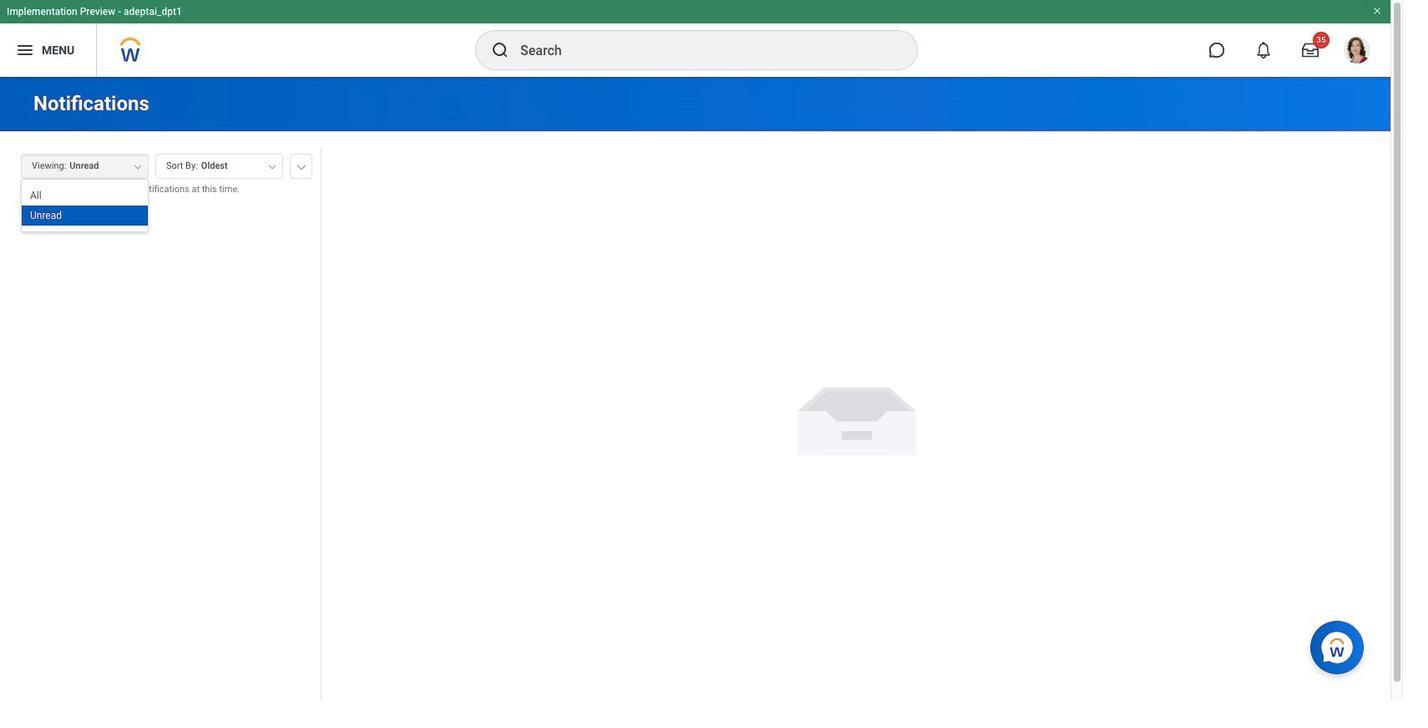 Task type: vqa. For each thing, say whether or not it's contained in the screenshot.
the bottommost 'Content'
no



Task type: locate. For each thing, give the bounding box(es) containing it.
justify image
[[15, 40, 35, 60]]

profile logan mcneil image
[[1344, 37, 1371, 67]]

viewing list box
[[22, 186, 148, 226]]

more image
[[297, 161, 307, 170]]

inbox large image
[[1303, 42, 1319, 58]]

main content
[[0, 77, 1391, 701]]

Search Workday  search field
[[521, 32, 883, 69]]

banner
[[0, 0, 1391, 77]]

tab panel
[[0, 146, 321, 701]]



Task type: describe. For each thing, give the bounding box(es) containing it.
close environment banner image
[[1373, 6, 1383, 16]]

reading pane region
[[322, 132, 1391, 701]]

search image
[[490, 40, 511, 60]]

notifications large image
[[1256, 42, 1273, 58]]

inbox items list box
[[0, 209, 321, 701]]



